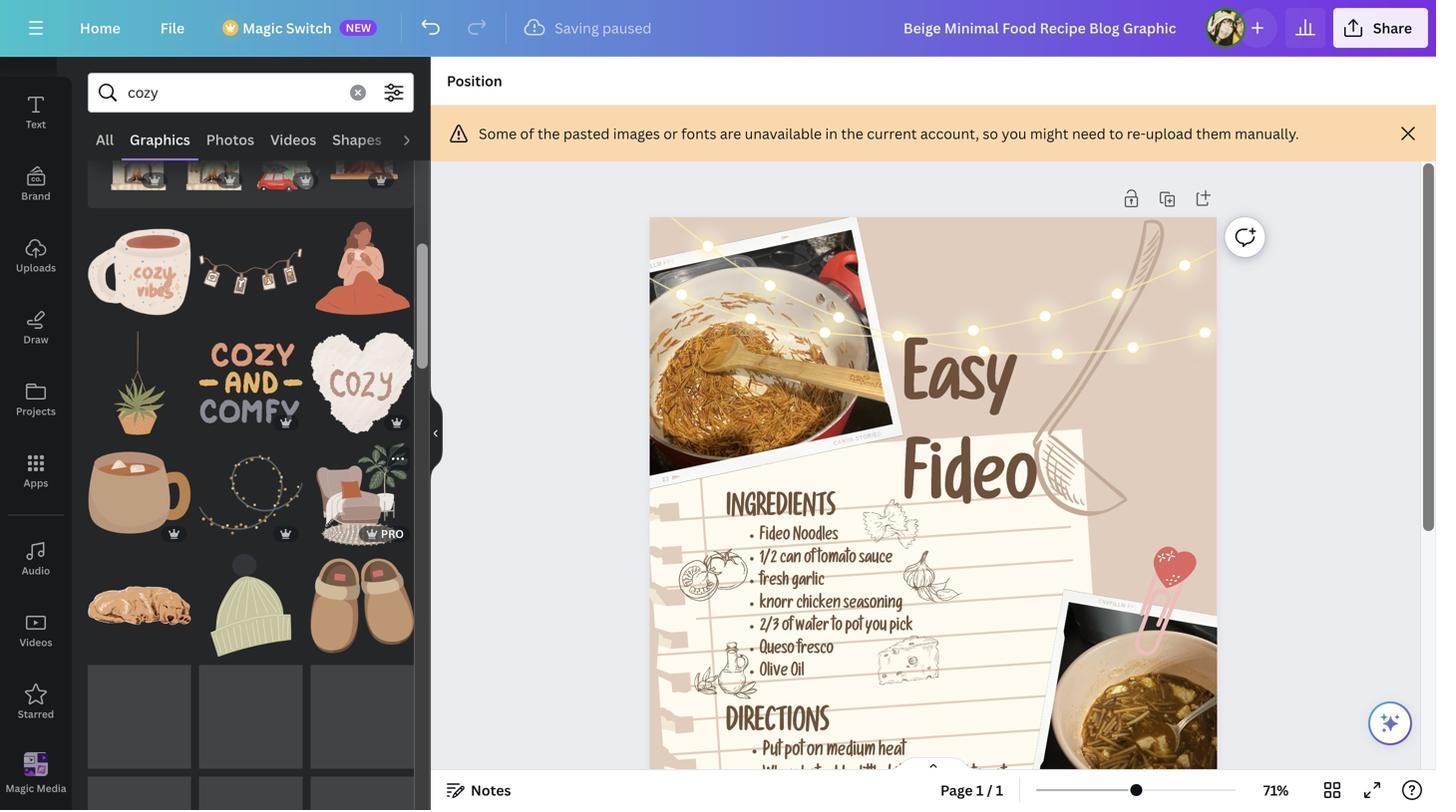 Task type: describe. For each thing, give the bounding box(es) containing it.
Search elements search field
[[128, 74, 338, 112]]

1 vertical spatial pot
[[785, 744, 804, 763]]

footwear colored textile soft slippers hotel room accessories image
[[311, 555, 414, 658]]

chicken
[[797, 597, 841, 614]]

1 watercolor fireplace decorated for christmas image from the left
[[104, 125, 171, 193]]

hot
[[801, 769, 820, 787]]

pot inside fideo noodles 1/2 can of tomato sauce fresh garlic knorr chicken seasoning 2/3 of water to pot you pick queso fresco olive oil
[[845, 620, 863, 637]]

watercolor christmas house image
[[255, 125, 322, 193]]

saving paused
[[555, 18, 652, 37]]

2 horizontal spatial to
[[1109, 124, 1124, 143]]

apps
[[24, 477, 48, 490]]

little
[[860, 769, 885, 787]]

uploads
[[16, 261, 56, 275]]

current
[[867, 124, 917, 143]]

position button
[[439, 65, 510, 97]]

main menu bar
[[0, 0, 1436, 57]]

brand button
[[0, 149, 72, 220]]

oil
[[955, 769, 969, 787]]

uploads button
[[0, 220, 72, 292]]

account,
[[921, 124, 979, 143]]

farfalle pasta illustration image
[[863, 500, 919, 549]]

2/3
[[760, 620, 779, 637]]

upload
[[1146, 124, 1193, 143]]

cozy winter beanie vector image
[[199, 555, 303, 658]]

directions
[[726, 712, 830, 742]]

0 horizontal spatial videos button
[[0, 595, 72, 667]]

new
[[346, 20, 371, 35]]

starred
[[18, 708, 54, 722]]

0 vertical spatial you
[[1002, 124, 1027, 143]]

olive
[[921, 769, 952, 787]]

0 vertical spatial audio button
[[390, 121, 446, 159]]

/
[[987, 782, 993, 800]]

minimal organic girl drinking tea image
[[311, 221, 414, 324]]

put pot on medium heat when hot add a little bit of olive oil to pot
[[763, 744, 1006, 787]]

christmas gouache dog sleeping cozy image
[[88, 555, 191, 658]]

text button
[[0, 77, 72, 149]]

media
[[37, 782, 66, 796]]

ingredients
[[726, 497, 836, 525]]

2 watercolor fireplace decorated for christmas image from the left
[[179, 125, 247, 193]]

to inside fideo noodles 1/2 can of tomato sauce fresh garlic knorr chicken seasoning 2/3 of water to pot you pick queso fresco olive oil
[[832, 620, 843, 637]]

1 vertical spatial audio button
[[0, 524, 72, 595]]

starred button
[[0, 667, 72, 739]]

magic media button
[[0, 739, 72, 811]]

cozy coffee mug image
[[88, 221, 191, 324]]

seasoning
[[844, 597, 903, 614]]

queso
[[760, 643, 795, 660]]

magic switch
[[243, 18, 332, 37]]

2 horizontal spatial pot
[[987, 769, 1006, 787]]

or
[[664, 124, 678, 143]]

some
[[479, 124, 517, 143]]

home
[[80, 18, 120, 37]]

pro group
[[311, 443, 414, 547]]

magic for magic switch
[[243, 18, 283, 37]]

photos
[[206, 130, 254, 149]]

manually.
[[1235, 124, 1299, 143]]

fresco
[[798, 643, 834, 660]]

watercolor fireplace image
[[330, 125, 398, 193]]

notes
[[471, 782, 511, 800]]

photos button
[[198, 121, 262, 159]]

projects
[[16, 405, 56, 418]]

fresh
[[760, 575, 789, 592]]

71%
[[1264, 782, 1289, 800]]

need
[[1072, 124, 1106, 143]]

pasted
[[563, 124, 610, 143]]

in
[[825, 124, 838, 143]]

canva assistant image
[[1378, 712, 1402, 736]]

apps button
[[0, 436, 72, 508]]

noodles
[[793, 529, 839, 546]]

cozy decoration cute lights with stars image
[[199, 443, 303, 547]]

olive
[[760, 665, 788, 682]]

re-
[[1127, 124, 1146, 143]]

cozy sofa illustration image
[[311, 443, 414, 547]]

when
[[763, 769, 798, 787]]

fonts
[[681, 124, 717, 143]]

images
[[613, 124, 660, 143]]

unavailable
[[745, 124, 822, 143]]

some of the pasted images or fonts are unavailable in the current account, so you might need to re-upload them manually.
[[479, 124, 1299, 143]]

you inside fideo noodles 1/2 can of tomato sauce fresh garlic knorr chicken seasoning 2/3 of water to pot you pick queso fresco olive oil
[[866, 620, 887, 637]]



Task type: locate. For each thing, give the bounding box(es) containing it.
hanging plant illustration image
[[88, 332, 191, 435]]

1 vertical spatial magic
[[5, 782, 34, 796]]

0 vertical spatial to
[[1109, 124, 1124, 143]]

magic
[[243, 18, 283, 37], [5, 782, 34, 796]]

laddle icon image
[[968, 213, 1280, 541]]

0 vertical spatial videos button
[[262, 121, 324, 159]]

water
[[796, 620, 829, 637]]

71% button
[[1244, 775, 1309, 807]]

elements button
[[0, 5, 72, 77]]

to inside put pot on medium heat when hot add a little bit of olive oil to pot
[[972, 769, 984, 787]]

2 1 from the left
[[996, 782, 1004, 800]]

saving
[[555, 18, 599, 37]]

0 horizontal spatial magic
[[5, 782, 34, 796]]

group
[[104, 125, 171, 193], [179, 125, 247, 193], [255, 125, 322, 193], [330, 125, 398, 193], [88, 209, 191, 324], [199, 221, 303, 324], [311, 221, 414, 324], [199, 320, 303, 435], [311, 320, 414, 435], [88, 332, 191, 435], [199, 431, 303, 547], [88, 443, 191, 547], [311, 543, 414, 658], [88, 555, 191, 658], [199, 555, 303, 658]]

all
[[96, 130, 114, 149]]

1/2
[[760, 552, 777, 569]]

elements
[[13, 46, 59, 59]]

audio right "shapes" button
[[398, 130, 438, 149]]

shapes button
[[324, 121, 390, 159]]

0 vertical spatial magic
[[243, 18, 283, 37]]

medium
[[827, 744, 876, 763]]

share
[[1373, 18, 1412, 37]]

0 vertical spatial fideo
[[904, 451, 1038, 525]]

all button
[[88, 121, 122, 159]]

0 horizontal spatial pot
[[785, 744, 804, 763]]

1 horizontal spatial 1
[[996, 782, 1004, 800]]

so
[[983, 124, 998, 143]]

watercolor fireplace decorated for christmas image
[[104, 125, 171, 193], [179, 125, 247, 193]]

the left pasted
[[538, 124, 560, 143]]

tomato
[[818, 552, 857, 569]]

file
[[160, 18, 185, 37]]

1
[[976, 782, 984, 800], [996, 782, 1004, 800]]

show pages image
[[886, 757, 982, 773]]

audio button right shapes
[[390, 121, 446, 159]]

fideo for fideo
[[904, 451, 1038, 525]]

watercolor fireplace decorated for christmas image down search elements search field in the top left of the page
[[179, 125, 247, 193]]

1 horizontal spatial to
[[972, 769, 984, 787]]

saving paused status
[[515, 16, 662, 40]]

the
[[538, 124, 560, 143], [841, 124, 864, 143]]

home link
[[64, 8, 136, 48]]

audio
[[398, 130, 438, 149], [22, 565, 50, 578]]

garlic
[[792, 575, 825, 592]]

draw
[[23, 333, 48, 347]]

sauce
[[859, 552, 893, 569]]

of
[[520, 124, 534, 143], [804, 552, 815, 569], [782, 620, 793, 637], [906, 769, 918, 787]]

heat
[[879, 744, 906, 763]]

Design title text field
[[888, 8, 1198, 48]]

videos button right photos
[[262, 121, 324, 159]]

magic inside button
[[5, 782, 34, 796]]

0 horizontal spatial videos
[[19, 636, 52, 650]]

1 right /
[[996, 782, 1004, 800]]

of right some
[[520, 124, 534, 143]]

0 horizontal spatial 1
[[976, 782, 984, 800]]

knorr
[[760, 597, 794, 614]]

can
[[780, 552, 801, 569]]

0 horizontal spatial audio button
[[0, 524, 72, 595]]

1 the from the left
[[538, 124, 560, 143]]

1 horizontal spatial you
[[1002, 124, 1027, 143]]

1 left /
[[976, 782, 984, 800]]

audio button down apps
[[0, 524, 72, 595]]

0 horizontal spatial watercolor fireplace decorated for christmas image
[[104, 125, 171, 193]]

0 vertical spatial audio
[[398, 130, 438, 149]]

1 1 from the left
[[976, 782, 984, 800]]

graphics button
[[122, 121, 198, 159]]

might
[[1030, 124, 1069, 143]]

0 horizontal spatial fideo
[[760, 529, 791, 546]]

are
[[720, 124, 741, 143]]

2 the from the left
[[841, 124, 864, 143]]

graphics
[[130, 130, 190, 149]]

cozy winter hygge graphic elements image
[[88, 443, 191, 547]]

magic left the media
[[5, 782, 34, 796]]

paused
[[602, 18, 652, 37]]

the right in
[[841, 124, 864, 143]]

0 horizontal spatial to
[[832, 620, 843, 637]]

2 vertical spatial pot
[[987, 769, 1006, 787]]

1 horizontal spatial pot
[[845, 620, 863, 637]]

position
[[447, 71, 502, 90]]

of right bit
[[906, 769, 918, 787]]

you down seasoning
[[866, 620, 887, 637]]

0 horizontal spatial you
[[866, 620, 887, 637]]

simple cute study full shot polaroids image
[[199, 221, 303, 324]]

pot down seasoning
[[845, 620, 863, 637]]

switch
[[286, 18, 332, 37]]

easy
[[904, 352, 1017, 426]]

of inside put pot on medium heat when hot add a little bit of olive oil to pot
[[906, 769, 918, 787]]

1 vertical spatial to
[[832, 620, 843, 637]]

draw button
[[0, 292, 72, 364]]

of right 2/3
[[782, 620, 793, 637]]

share button
[[1333, 8, 1428, 48]]

1 horizontal spatial audio
[[398, 130, 438, 149]]

watercolor fireplace decorated for christmas image left photos
[[104, 125, 171, 193]]

1 horizontal spatial audio button
[[390, 121, 446, 159]]

0 horizontal spatial audio
[[22, 565, 50, 578]]

you right the so
[[1002, 124, 1027, 143]]

1 horizontal spatial watercolor fireplace decorated for christmas image
[[179, 125, 247, 193]]

projects button
[[0, 364, 72, 436]]

fideo
[[904, 451, 1038, 525], [760, 529, 791, 546]]

fideo noodles 1/2 can of tomato sauce fresh garlic knorr chicken seasoning 2/3 of water to pot you pick queso fresco olive oil
[[760, 529, 913, 682]]

text
[[26, 118, 46, 131]]

oil
[[791, 665, 805, 682]]

0 vertical spatial pot
[[845, 620, 863, 637]]

of right can
[[804, 552, 815, 569]]

1 horizontal spatial videos
[[270, 130, 316, 149]]

1 vertical spatial audio
[[22, 565, 50, 578]]

them
[[1196, 124, 1232, 143]]

pick
[[890, 620, 913, 637]]

magic left switch
[[243, 18, 283, 37]]

to left "re-"
[[1109, 124, 1124, 143]]

add
[[823, 769, 846, 787]]

1 horizontal spatial magic
[[243, 18, 283, 37]]

pro
[[381, 527, 404, 542]]

1 horizontal spatial fideo
[[904, 451, 1038, 525]]

fideo inside fideo noodles 1/2 can of tomato sauce fresh garlic knorr chicken seasoning 2/3 of water to pot you pick queso fresco olive oil
[[760, 529, 791, 546]]

put
[[763, 744, 782, 763]]

page
[[941, 782, 973, 800]]

shapes
[[332, 130, 382, 149]]

2 vertical spatial to
[[972, 769, 984, 787]]

videos
[[270, 130, 316, 149], [19, 636, 52, 650]]

audio down apps
[[22, 565, 50, 578]]

magic inside main 'menu bar'
[[243, 18, 283, 37]]

page 1 / 1
[[941, 782, 1004, 800]]

heart shaped cozy lettering image
[[311, 332, 414, 435]]

videos button up starred
[[0, 595, 72, 667]]

cozy and comfy lettering image
[[199, 332, 303, 435]]

pot right oil at bottom right
[[987, 769, 1006, 787]]

to
[[1109, 124, 1124, 143], [832, 620, 843, 637], [972, 769, 984, 787]]

magic media
[[5, 782, 66, 796]]

a
[[849, 769, 857, 787]]

pot left on
[[785, 744, 804, 763]]

1 vertical spatial you
[[866, 620, 887, 637]]

1 vertical spatial videos
[[19, 636, 52, 650]]

1 vertical spatial videos button
[[0, 595, 72, 667]]

on
[[807, 744, 824, 763]]

olive oil hand drawn image
[[695, 643, 758, 700]]

1 vertical spatial fideo
[[760, 529, 791, 546]]

magic for magic media
[[5, 782, 34, 796]]

to right 'water'
[[832, 620, 843, 637]]

1 horizontal spatial the
[[841, 124, 864, 143]]

notes button
[[439, 775, 519, 807]]

brand
[[21, 190, 51, 203]]

0 horizontal spatial the
[[538, 124, 560, 143]]

videos up starred button
[[19, 636, 52, 650]]

file button
[[144, 8, 201, 48]]

1 horizontal spatial videos button
[[262, 121, 324, 159]]

videos button
[[262, 121, 324, 159], [0, 595, 72, 667]]

fideo for fideo noodles 1/2 can of tomato sauce fresh garlic knorr chicken seasoning 2/3 of water to pot you pick queso fresco olive oil
[[760, 529, 791, 546]]

hide image
[[430, 386, 443, 482]]

audio button
[[390, 121, 446, 159], [0, 524, 72, 595]]

videos right "photos" button
[[270, 130, 316, 149]]

bit
[[888, 769, 903, 787]]

to right oil at bottom right
[[972, 769, 984, 787]]

0 vertical spatial videos
[[270, 130, 316, 149]]



Task type: vqa. For each thing, say whether or not it's contained in the screenshot.
A
yes



